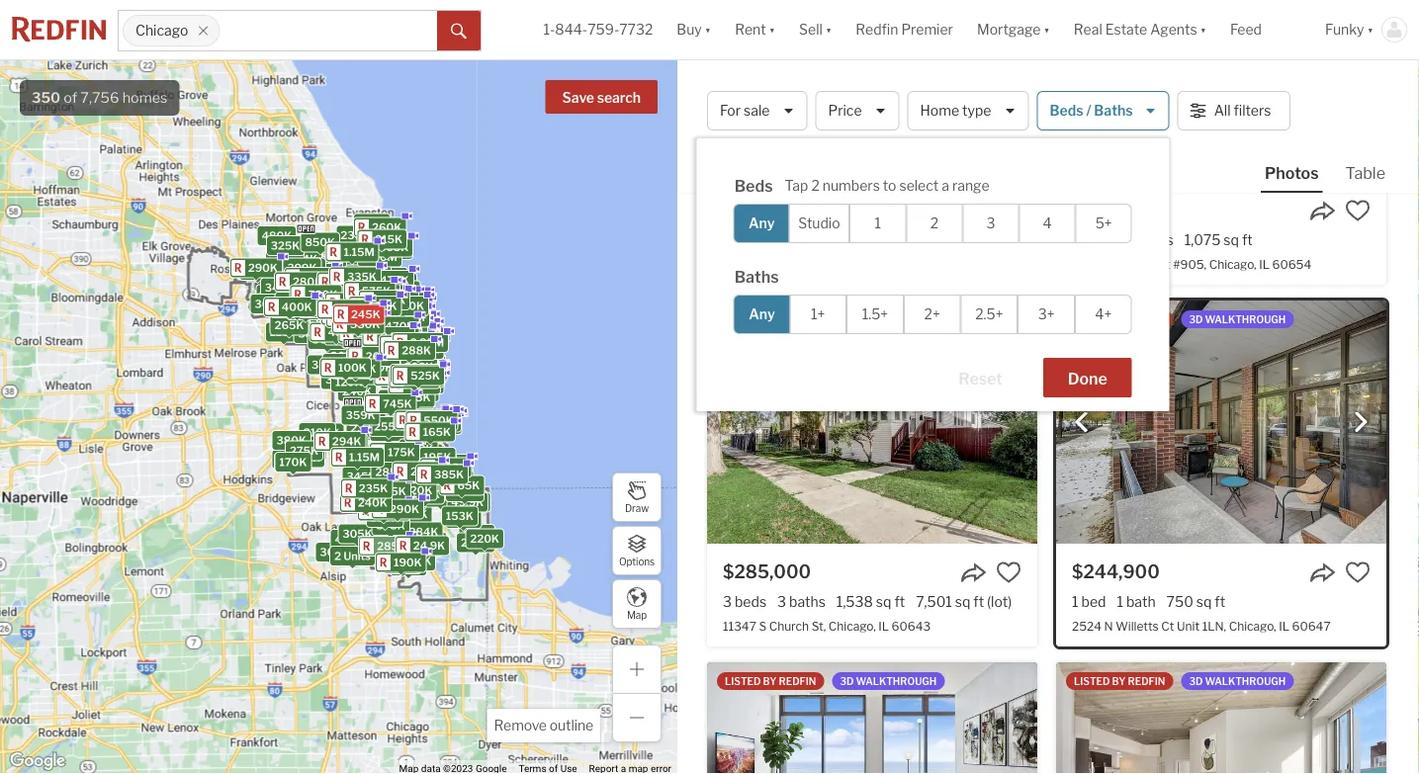 Task type: describe. For each thing, give the bounding box(es) containing it.
premier
[[901, 21, 953, 38]]

baths inside button
[[1094, 102, 1133, 119]]

church
[[769, 619, 809, 633]]

2 horizontal spatial 220k
[[470, 533, 499, 546]]

1.42m
[[353, 309, 385, 321]]

2,000 sq ft
[[837, 231, 909, 248]]

il left 60654 at top right
[[1259, 257, 1270, 271]]

1 vertical spatial 110k
[[404, 393, 430, 406]]

1,538
[[837, 593, 873, 610]]

#905,
[[1173, 257, 1207, 271]]

1 vertical spatial 345k
[[346, 470, 376, 483]]

19k
[[404, 339, 424, 352]]

0 vertical spatial 525k
[[335, 275, 364, 288]]

w for $524,900
[[757, 257, 770, 271]]

ave,
[[829, 257, 852, 271]]

2 vertical spatial 310k
[[384, 485, 412, 498]]

1 horizontal spatial 150k
[[402, 446, 430, 459]]

favorite button image
[[996, 198, 1022, 224]]

100k
[[338, 362, 367, 374]]

0 horizontal spatial 340k
[[265, 281, 295, 294]]

chicago, down 1,538
[[829, 619, 876, 633]]

101 w superior st #905, chicago, il 60654
[[1072, 257, 1312, 271]]

redfin right 4+
[[1128, 313, 1165, 325]]

69.2k
[[380, 517, 412, 530]]

285k down '199k'
[[375, 452, 405, 465]]

to
[[883, 177, 896, 194]]

listed by redfin down superior
[[1074, 313, 1165, 325]]

180k
[[427, 491, 455, 504]]

4 baths
[[778, 231, 826, 248]]

285k down 370k
[[375, 466, 405, 479]]

photo of 11347 s church st, chicago, il 60643 image
[[707, 301, 1037, 544]]

1 vertical spatial 140k
[[382, 496, 410, 508]]

s
[[759, 619, 767, 633]]

1 vertical spatial 475k
[[352, 289, 381, 302]]

sq right 7,501
[[955, 593, 971, 610]]

240k up 69.2k
[[358, 497, 388, 509]]

1 vertical spatial 549k
[[329, 292, 359, 305]]

by for the photo of 3201 w leland ave #212, chicago, il 60625
[[1112, 675, 1126, 687]]

0 horizontal spatial 345k
[[310, 427, 340, 440]]

95k
[[365, 244, 387, 257]]

240k down 74.9k
[[368, 486, 398, 499]]

125k
[[279, 456, 306, 469]]

3900
[[723, 257, 755, 271]]

60643
[[892, 619, 931, 633]]

$285,000
[[723, 561, 811, 582]]

dialog containing beds
[[697, 138, 1170, 411]]

il left 60643
[[879, 619, 889, 633]]

2 beds
[[1072, 231, 1115, 248]]

options button
[[612, 526, 662, 576]]

0 vertical spatial 750k
[[395, 300, 424, 313]]

1 vertical spatial 129k
[[335, 376, 363, 389]]

il left price
[[801, 80, 821, 106]]

11347 s church st, chicago, il 60643
[[723, 619, 931, 633]]

homes
[[825, 80, 899, 106]]

950k
[[381, 363, 411, 376]]

680k
[[375, 326, 405, 339]]

365k down 635k
[[365, 352, 395, 365]]

2 vertical spatial 475k
[[403, 339, 432, 352]]

redfin for photo of 11347 s church st, chicago, il 60643
[[779, 313, 816, 325]]

0 vertical spatial 220k
[[283, 315, 312, 328]]

229k
[[291, 303, 320, 316]]

for sale button
[[707, 91, 807, 131]]

285k down 69.2k
[[377, 540, 406, 553]]

279k
[[429, 418, 457, 431]]

74.9k
[[383, 458, 415, 471]]

0 vertical spatial 245k
[[351, 308, 380, 321]]

2 vertical spatial 195k
[[364, 479, 392, 491]]

1-844-759-7732
[[543, 21, 653, 38]]

home type button
[[907, 91, 1029, 131]]

baths for $475,000
[[1137, 231, 1174, 248]]

19.9k
[[387, 336, 417, 349]]

sq for $475,000
[[1224, 231, 1239, 248]]

1,075 sq ft
[[1184, 231, 1253, 248]]

walkthrough down 60654 at top right
[[1205, 313, 1286, 325]]

175k down '199k'
[[388, 446, 415, 459]]

redfin for the photo of 3201 w leland ave #212, chicago, il 60625
[[1128, 675, 1165, 687]]

1 vertical spatial 575k
[[380, 362, 409, 374]]

ft right 7,501
[[973, 593, 984, 610]]

975k
[[329, 329, 358, 342]]

walkthrough for photo of 11347 s church st, chicago, il 60643
[[856, 313, 937, 325]]

7,756
[[80, 89, 119, 106]]

175k up 307k
[[441, 458, 468, 471]]

2 option group from the top
[[733, 295, 1132, 334]]

7732
[[619, 21, 653, 38]]

0 horizontal spatial 580k
[[298, 327, 328, 340]]

0 vertical spatial 475k
[[380, 274, 409, 287]]

ft for $475,000
[[1242, 231, 1253, 248]]

beds for $475,000
[[1083, 231, 1115, 248]]

listed for photo of 65 e monroe st #4206, chicago, il 60603
[[725, 675, 761, 687]]

1 vertical spatial 245k
[[432, 480, 461, 493]]

305k
[[343, 528, 372, 541]]

0 vertical spatial 480k
[[262, 230, 292, 242]]

filters
[[1234, 102, 1271, 119]]

485k
[[405, 340, 435, 353]]

3 for 3 baths
[[777, 593, 786, 610]]

$244,900
[[1072, 561, 1160, 582]]

sq for $524,900
[[880, 231, 895, 248]]

79.9k
[[454, 496, 486, 509]]

favorite button checkbox for $524,900
[[996, 198, 1022, 224]]

any for studio
[[749, 215, 775, 232]]

770k
[[351, 368, 379, 381]]

3.95m
[[398, 335, 432, 348]]

1 vertical spatial 230k
[[350, 422, 380, 435]]

1 for 1 bed
[[1072, 593, 1078, 610]]

0 vertical spatial 575k
[[362, 285, 391, 298]]

425k
[[398, 372, 428, 385]]

5 beds
[[723, 231, 767, 248]]

0 vertical spatial 1.50m
[[375, 296, 408, 309]]

favorite button image for $244,900
[[1345, 560, 1371, 585]]

for
[[903, 80, 933, 106]]

ft for $524,900
[[898, 231, 909, 248]]

market
[[1172, 86, 1226, 105]]

by for photo of 11347 s church st, chicago, il 60643
[[763, 313, 777, 325]]

304k
[[260, 297, 290, 310]]

3 beds
[[723, 593, 767, 610]]

ft right 4,138
[[977, 231, 988, 248]]

175k down 699k
[[408, 460, 435, 473]]

any for 1+
[[749, 306, 775, 323]]

beds for beds / baths
[[1050, 102, 1083, 119]]

5
[[723, 231, 732, 248]]

1.5+
[[862, 306, 888, 323]]

3d for photo of 11347 s church st, chicago, il 60643
[[840, 313, 854, 325]]

1 checkbox
[[850, 204, 906, 243]]

sq for $285,000
[[876, 593, 891, 610]]

redfin premier button
[[844, 0, 965, 59]]

186k
[[292, 451, 320, 464]]

4 for 4
[[1043, 215, 1052, 232]]

photo of 101 w superior st #905, chicago, il 60654 image
[[1056, 0, 1387, 182]]

285k down 799k
[[392, 370, 421, 382]]

470k
[[385, 320, 415, 333]]

chicago, down rent ▾ dropdown button
[[707, 80, 796, 106]]

1 vertical spatial 750k
[[357, 315, 387, 328]]

294k
[[332, 435, 362, 448]]

0 horizontal spatial 630k
[[376, 505, 406, 518]]

1 horizontal spatial 359k
[[400, 319, 430, 332]]

298k
[[271, 278, 300, 291]]

real estate agents ▾ button
[[1062, 0, 1218, 59]]

buy ▾ button
[[677, 0, 711, 59]]

sq for $244,900
[[1196, 593, 1212, 610]]

chicago, down 1,075 sq ft
[[1209, 257, 1257, 271]]

0 horizontal spatial 139k
[[270, 326, 298, 339]]

2 vertical spatial 525k
[[411, 370, 440, 382]]

beds for beds
[[734, 176, 773, 195]]

0 vertical spatial 195k
[[244, 264, 272, 277]]

288k
[[402, 344, 431, 357]]

330k
[[295, 433, 325, 446]]

240k up 419k
[[270, 245, 300, 258]]

redfin premier
[[856, 21, 953, 38]]

0 vertical spatial 420k
[[355, 356, 384, 369]]

rent ▾
[[735, 21, 775, 38]]

0 vertical spatial 375k
[[394, 356, 423, 369]]

0 vertical spatial 140k
[[301, 267, 329, 280]]

sq right 4,138
[[959, 231, 974, 248]]

0 vertical spatial 200k
[[366, 239, 396, 252]]

0 horizontal spatial 150k
[[348, 354, 376, 367]]

photos button
[[1261, 162, 1342, 193]]

285k up the 77.7k
[[352, 409, 381, 422]]

3d down 101 w superior st #905, chicago, il 60654
[[1189, 313, 1203, 325]]

il left '60618'
[[905, 257, 915, 271]]

4 checkbox
[[1019, 204, 1076, 243]]

▾ for funky ▾
[[1367, 21, 1374, 38]]

1 vertical spatial 120k
[[400, 508, 428, 521]]

285k down 699k
[[422, 456, 452, 469]]

listed for photo of 11347 s church st, chicago, il 60643
[[725, 313, 761, 325]]

240k down 770k
[[342, 385, 372, 398]]

999k
[[308, 265, 338, 278]]

google image
[[5, 749, 70, 774]]

chicago, down 2,000 sq ft
[[855, 257, 902, 271]]

3 for 3
[[986, 215, 995, 232]]

photos
[[1265, 163, 1319, 182]]

1 horizontal spatial 630k
[[409, 343, 439, 355]]

▾ for buy ▾
[[705, 21, 711, 38]]

190k up the 305k
[[371, 511, 399, 524]]

1 option group from the top
[[733, 204, 1132, 243]]

1 vertical spatial 359k
[[346, 409, 375, 422]]

365k up — in the left of the page
[[379, 241, 409, 254]]

2.5+
[[975, 306, 1003, 323]]

1 horizontal spatial 139k
[[374, 222, 402, 234]]

tap 2 numbers to select a range
[[785, 177, 990, 194]]

309k
[[400, 344, 430, 357]]

chicago
[[135, 22, 188, 39]]

435k
[[374, 271, 404, 284]]

0 vertical spatial 1.15m
[[344, 246, 375, 258]]

0 vertical spatial 129k
[[379, 240, 407, 253]]

redfin for photo of 65 e monroe st #4206, chicago, il 60603
[[779, 675, 816, 687]]

1 horizontal spatial 185k
[[394, 560, 422, 573]]

3d for photo of 65 e monroe st #4206, chicago, il 60603
[[840, 675, 854, 687]]

by right 4+
[[1112, 313, 1126, 325]]

listed for the photo of 3201 w leland ave #212, chicago, il 60625
[[1074, 675, 1110, 687]]

175k down 49.9k
[[450, 512, 477, 525]]

1+ radio
[[790, 295, 847, 334]]

done button
[[1043, 358, 1132, 398]]

1 horizontal spatial 700k
[[410, 414, 439, 427]]

1,075
[[1184, 231, 1221, 248]]

1 vertical spatial 420k
[[332, 374, 362, 387]]

tap
[[785, 177, 808, 194]]

remove chicago image
[[197, 25, 209, 37]]

0 vertical spatial 310k
[[297, 306, 325, 319]]

▾ inside dropdown button
[[1200, 21, 1207, 38]]

155k
[[358, 217, 386, 230]]

5+
[[1095, 215, 1112, 232]]

0 vertical spatial 339k
[[374, 293, 404, 306]]

beds / baths
[[1050, 102, 1133, 119]]

289k
[[347, 256, 376, 269]]

2 inside checkbox
[[930, 215, 939, 232]]

835k
[[409, 447, 438, 460]]

599k
[[340, 315, 370, 328]]

175k down 153k
[[463, 528, 491, 541]]

real estate agents ▾ link
[[1074, 0, 1207, 59]]

565k
[[384, 296, 414, 309]]

1 vertical spatial 525k
[[385, 294, 414, 307]]

remove
[[494, 717, 547, 734]]

1 horizontal spatial 580k
[[350, 318, 380, 331]]

favorite button image for $285,000
[[996, 560, 1022, 585]]

1.06m
[[351, 262, 384, 275]]

listed right the 3+
[[1074, 313, 1110, 325]]

rent
[[735, 21, 766, 38]]

chicago, right 1ln,
[[1229, 619, 1276, 633]]

614k
[[290, 253, 318, 266]]

walkthrough for photo of 65 e monroe st #4206, chicago, il 60603
[[856, 675, 937, 687]]

4 for 4 baths
[[778, 231, 787, 248]]

3.12m
[[384, 304, 416, 317]]

favorite button checkbox
[[1345, 560, 1371, 585]]

890k
[[364, 302, 394, 315]]

walkthrough for the photo of 3201 w leland ave #212, chicago, il 60625
[[1205, 675, 1286, 687]]

385k
[[434, 468, 464, 481]]

462k
[[406, 344, 435, 357]]

0 horizontal spatial 600k
[[323, 275, 354, 288]]

77.7k
[[366, 424, 397, 437]]

0 horizontal spatial 170k
[[279, 456, 307, 469]]

0 horizontal spatial 185k
[[276, 453, 304, 466]]



Task type: locate. For each thing, give the bounding box(es) containing it.
215k
[[375, 233, 403, 246]]

299k left — in the left of the page
[[349, 268, 379, 281]]

7,501 sq ft (lot)
[[916, 593, 1012, 610]]

4,138
[[919, 231, 956, 248]]

0 vertical spatial 110k
[[386, 277, 413, 289]]

345k up 468k on the bottom left of the page
[[310, 427, 340, 440]]

445k
[[335, 533, 365, 546]]

1 vertical spatial 185k
[[394, 560, 422, 573]]

0 vertical spatial 139k
[[374, 222, 402, 234]]

0 horizontal spatial 4
[[778, 231, 787, 248]]

by down n
[[1112, 675, 1126, 687]]

0 horizontal spatial 545k
[[332, 247, 361, 259]]

75k
[[452, 484, 474, 496]]

0 horizontal spatial 1
[[875, 215, 881, 232]]

(lot) for $285,000
[[987, 593, 1012, 610]]

beds up 101
[[1083, 231, 1115, 248]]

1 horizontal spatial 600k
[[398, 339, 428, 351]]

380k down 599k
[[337, 334, 367, 347]]

200k
[[366, 239, 396, 252], [395, 324, 425, 337]]

1 vertical spatial 339k
[[404, 342, 434, 355]]

favorite button checkbox for $475,000
[[1345, 198, 1371, 224]]

0 horizontal spatial 245k
[[351, 308, 380, 321]]

299k down 975k
[[325, 374, 354, 387]]

▾ right buy
[[705, 21, 711, 38]]

1 horizontal spatial 170k
[[404, 465, 432, 478]]

0 vertical spatial 230k
[[375, 295, 404, 308]]

beds inside button
[[1050, 102, 1083, 119]]

2.5+ radio
[[961, 295, 1018, 334]]

110k
[[386, 277, 413, 289], [404, 393, 430, 406], [386, 515, 413, 528]]

3d for the photo of 3201 w leland ave #212, chicago, il 60625
[[1189, 675, 1203, 687]]

3 ▾ from the left
[[826, 21, 832, 38]]

1 vertical spatial 545k
[[380, 343, 410, 356]]

feed
[[1230, 21, 1262, 38]]

feed button
[[1218, 0, 1313, 59]]

1 horizontal spatial beds
[[1050, 102, 1083, 119]]

(lot) down favorite button icon
[[991, 231, 1016, 248]]

photo of 65 e monroe st #4206, chicago, il 60603 image
[[707, 663, 1037, 774]]

1 horizontal spatial 220k
[[327, 357, 356, 370]]

220k
[[283, 315, 312, 328], [327, 357, 356, 370], [470, 533, 499, 546]]

2 w from the left
[[1094, 257, 1106, 271]]

1.15m down 337k
[[349, 451, 380, 464]]

1 vertical spatial 239k
[[376, 467, 405, 480]]

185k down the 24.9k
[[394, 560, 422, 573]]

1 horizontal spatial 1
[[1072, 593, 1078, 610]]

240k down 153k
[[461, 537, 491, 550]]

239k
[[341, 229, 370, 242], [376, 467, 405, 480]]

redfin
[[779, 313, 816, 325], [1128, 313, 1165, 325], [779, 675, 816, 687], [1128, 675, 1165, 687]]

2.50m
[[344, 295, 379, 308]]

0 horizontal spatial 120k
[[351, 355, 379, 368]]

photo of 2524 n willetts ct unit 1ln, chicago, il 60647 image
[[1056, 301, 1387, 544]]

0 horizontal spatial 195k
[[244, 264, 272, 277]]

1 inside checkbox
[[875, 215, 881, 232]]

4 up montrose
[[778, 231, 787, 248]]

2 295k from the top
[[401, 356, 430, 369]]

0 horizontal spatial 129k
[[335, 376, 363, 389]]

365k down 975k
[[330, 350, 360, 363]]

195k down 74.9k
[[364, 479, 392, 491]]

w right 3900
[[757, 257, 770, 271]]

buy ▾
[[677, 21, 711, 38]]

1,538 sq ft
[[837, 593, 905, 610]]

575k down '3 units'
[[380, 362, 409, 374]]

1 horizontal spatial 195k
[[364, 479, 392, 491]]

0 vertical spatial 185k
[[276, 453, 304, 466]]

0 vertical spatial 280k
[[379, 243, 409, 256]]

buy ▾ button
[[665, 0, 723, 59]]

1 vertical spatial 630k
[[376, 505, 406, 518]]

700k
[[357, 280, 386, 293], [410, 414, 439, 427]]

▾
[[705, 21, 711, 38], [769, 21, 775, 38], [826, 21, 832, 38], [1044, 21, 1050, 38], [1200, 21, 1207, 38], [1367, 21, 1374, 38]]

195k up 520k on the left of page
[[244, 264, 272, 277]]

redfin down the "willetts"
[[1128, 675, 1165, 687]]

0 vertical spatial 150k
[[348, 354, 376, 367]]

45k
[[406, 554, 429, 567]]

1 1.20m from the left
[[364, 244, 397, 257]]

3+ radio
[[1018, 295, 1075, 334]]

baths up st on the top of page
[[1137, 231, 1174, 248]]

listed by redfin for the photo of 3201 w leland ave #212, chicago, il 60625
[[1074, 675, 1165, 687]]

2.35m
[[410, 336, 444, 349]]

195k
[[244, 264, 272, 277], [424, 451, 451, 464], [364, 479, 392, 491]]

ft for $285,000
[[894, 593, 905, 610]]

299k down '3 units'
[[363, 362, 392, 375]]

190k down the 24.9k
[[394, 556, 422, 569]]

Any radio
[[733, 295, 791, 334]]

▾ right mortgage
[[1044, 21, 1050, 38]]

baths up any radio
[[734, 267, 779, 286]]

by down s
[[763, 675, 777, 687]]

1 vertical spatial beds
[[734, 176, 773, 195]]

next button image
[[1351, 413, 1371, 432]]

101
[[1072, 257, 1091, 271]]

230k
[[375, 295, 404, 308], [350, 422, 380, 435]]

675k
[[316, 312, 345, 325]]

2.05m
[[371, 311, 406, 323]]

635k
[[372, 337, 402, 350]]

0 vertical spatial 700k
[[357, 280, 386, 293]]

photo of 3201 w leland ave #212, chicago, il 60625 image
[[1056, 663, 1387, 774]]

w for $475,000
[[1094, 257, 1106, 271]]

0 horizontal spatial 140k
[[301, 267, 329, 280]]

0 horizontal spatial beds
[[734, 176, 773, 195]]

favorite button checkbox up 7,501 sq ft (lot)
[[996, 560, 1022, 585]]

1.15m up 1.06m
[[344, 246, 375, 258]]

420k down 975k
[[332, 374, 362, 387]]

170k down 396k
[[279, 456, 307, 469]]

Any checkbox
[[733, 204, 790, 243]]

3 inside "checkbox"
[[986, 215, 995, 232]]

0 vertical spatial 545k
[[332, 247, 361, 259]]

0 horizontal spatial 750k
[[357, 315, 387, 328]]

255k
[[395, 354, 425, 367], [410, 378, 440, 391], [413, 414, 442, 427], [374, 420, 403, 433], [408, 452, 437, 464], [440, 474, 469, 487]]

359k up '495k'
[[400, 319, 430, 332]]

favorite button checkbox
[[996, 198, 1022, 224], [1345, 198, 1371, 224], [996, 560, 1022, 585]]

1 vertical spatial 150k
[[402, 446, 430, 459]]

▾ for rent ▾
[[769, 21, 775, 38]]

listed by redfin for photo of 11347 s church st, chicago, il 60643
[[725, 313, 816, 325]]

listed down the 11347
[[725, 675, 761, 687]]

listed by redfin for photo of 65 e monroe st #4206, chicago, il 60603
[[725, 675, 816, 687]]

listed
[[725, 313, 761, 325], [1074, 313, 1110, 325], [725, 675, 761, 687], [1074, 675, 1110, 687]]

580k down the 675k at the top left of page
[[298, 327, 328, 340]]

ft for $244,900
[[1215, 593, 1225, 610]]

1 ▾ from the left
[[705, 21, 711, 38]]

insights
[[1230, 86, 1290, 105]]

1 bed
[[1072, 593, 1106, 610]]

3 inside map region
[[371, 344, 378, 357]]

all filters button
[[1178, 91, 1291, 131]]

baths
[[790, 231, 826, 248], [1137, 231, 1174, 248], [789, 593, 826, 610]]

3d walkthrough for photo of 11347 s church st, chicago, il 60643
[[840, 313, 937, 325]]

140k up 69.2k
[[382, 496, 410, 508]]

1.20m
[[364, 244, 397, 257], [363, 244, 396, 257]]

700k down 135k
[[410, 414, 439, 427]]

1 vertical spatial 220k
[[327, 357, 356, 370]]

2 horizontal spatial 195k
[[424, 451, 451, 464]]

175k
[[381, 399, 408, 412], [388, 446, 415, 459], [441, 458, 468, 471], [408, 460, 435, 473], [450, 512, 477, 525], [463, 528, 491, 541]]

415k
[[343, 296, 371, 309], [343, 310, 371, 323], [404, 348, 432, 360], [390, 358, 418, 371], [405, 423, 433, 436]]

60654
[[1272, 257, 1312, 271]]

389k
[[413, 536, 443, 549]]

575k
[[362, 285, 391, 298], [380, 362, 409, 374]]

1 w from the left
[[757, 257, 770, 271]]

st,
[[812, 619, 826, 633]]

468k
[[292, 445, 322, 458]]

unit
[[1177, 619, 1200, 633]]

380k down 975k
[[312, 359, 342, 371]]

11347
[[723, 619, 756, 633]]

0 vertical spatial (lot)
[[991, 231, 1016, 248]]

280k down 156k
[[293, 275, 323, 288]]

1 left bath
[[1117, 593, 1123, 610]]

agents
[[1150, 21, 1197, 38]]

4 inside checkbox
[[1043, 215, 1052, 232]]

favorite button image
[[1345, 198, 1371, 224], [996, 560, 1022, 585], [1345, 560, 1371, 585]]

1 horizontal spatial 340k
[[380, 330, 411, 343]]

284k
[[409, 526, 438, 539]]

750 sq ft
[[1167, 593, 1225, 610]]

superior
[[1109, 257, 1156, 271]]

bed
[[1081, 593, 1106, 610]]

0 vertical spatial 630k
[[409, 343, 439, 355]]

1 vertical spatial 380k
[[312, 359, 342, 371]]

by for photo of 65 e monroe st #4206, chicago, il 60603
[[763, 675, 777, 687]]

370k
[[384, 441, 414, 453]]

3d walkthrough for photo of 65 e monroe st #4206, chicago, il 60603
[[840, 675, 937, 687]]

studio
[[798, 215, 840, 232]]

420k
[[355, 356, 384, 369], [332, 374, 362, 387]]

0 vertical spatial 549k
[[328, 274, 358, 287]]

▾ right rent
[[769, 21, 775, 38]]

1 horizontal spatial w
[[1094, 257, 1106, 271]]

575k up 749k
[[362, 285, 391, 298]]

ft left 4,138
[[898, 231, 909, 248]]

price button
[[815, 91, 899, 131]]

None search field
[[220, 11, 437, 50]]

320k
[[403, 484, 433, 497]]

w right 101
[[1094, 257, 1106, 271]]

photo of 3900 w montrose ave, chicago, il 60618 image
[[707, 0, 1037, 182]]

3 units
[[371, 344, 407, 357]]

ft right 1,075
[[1242, 231, 1253, 248]]

220k down 153k
[[470, 533, 499, 546]]

169k
[[366, 246, 394, 259]]

335k
[[287, 265, 316, 278], [347, 270, 377, 283], [433, 477, 462, 490], [416, 479, 446, 492]]

3d down "11347 s church st, chicago, il 60643"
[[840, 675, 854, 687]]

469k
[[270, 287, 300, 300]]

280k
[[379, 243, 409, 256], [293, 275, 323, 288]]

any right 5
[[749, 215, 775, 232]]

baths for $285,000
[[789, 593, 826, 610]]

beds inside dialog
[[734, 176, 773, 195]]

3 for 3 units
[[371, 344, 378, 357]]

▾ right sell
[[826, 21, 832, 38]]

1 vertical spatial 700k
[[410, 414, 439, 427]]

65k
[[457, 479, 480, 492]]

625k
[[412, 413, 442, 426]]

0 vertical spatial 380k
[[337, 334, 367, 347]]

option group down the a
[[733, 204, 1132, 243]]

1.10m
[[369, 284, 400, 297]]

dialog
[[697, 138, 1170, 411]]

129k
[[379, 240, 407, 253], [335, 376, 363, 389]]

225k
[[358, 261, 387, 274], [357, 327, 385, 340], [394, 355, 423, 368], [388, 558, 417, 571]]

185k down 396k
[[276, 453, 304, 466]]

220k down 975k
[[327, 357, 356, 370]]

549k up 585k
[[328, 274, 358, 287]]

1 horizontal spatial 129k
[[379, 240, 407, 253]]

1 horizontal spatial 4
[[1043, 215, 1052, 232]]

1 horizontal spatial baths
[[1094, 102, 1133, 119]]

submit search image
[[451, 23, 467, 39]]

beds for $524,900
[[735, 231, 767, 248]]

1 horizontal spatial 480k
[[367, 300, 397, 312]]

il left 60647
[[1279, 619, 1290, 633]]

baths up montrose
[[790, 231, 826, 248]]

ft up 60643
[[894, 593, 905, 610]]

30k
[[320, 546, 343, 559]]

0 vertical spatial beds
[[1050, 102, 1083, 119]]

market insights |
[[1172, 86, 1309, 105]]

1ln,
[[1202, 619, 1226, 633]]

previous button image
[[1072, 413, 1092, 432]]

4+ radio
[[1075, 295, 1132, 334]]

580k down 849k
[[350, 318, 380, 331]]

465k
[[369, 335, 399, 348]]

49.9k
[[451, 496, 484, 509]]

700k down 1.06m
[[357, 280, 386, 293]]

any inside radio
[[749, 306, 775, 323]]

345k down 259k
[[346, 470, 376, 483]]

175k up '199k'
[[381, 399, 408, 412]]

280k up — in the left of the page
[[379, 243, 409, 256]]

favorite button checkbox for $285,000
[[996, 560, 1022, 585]]

1 vertical spatial 375k
[[376, 519, 405, 532]]

0 horizontal spatial baths
[[734, 267, 779, 286]]

redfin down montrose
[[779, 313, 816, 325]]

map region
[[0, 0, 730, 774]]

1 horizontal spatial 280k
[[379, 243, 409, 256]]

139k up the 95k
[[374, 222, 402, 234]]

0 vertical spatial 120k
[[351, 355, 379, 368]]

270k
[[397, 342, 426, 354]]

option group
[[733, 204, 1132, 243], [733, 295, 1132, 334]]

310k down 379k
[[297, 306, 325, 319]]

listed down 3900
[[725, 313, 761, 325]]

rent ▾ button
[[723, 0, 787, 59]]

489k
[[407, 353, 437, 366]]

beds
[[1050, 102, 1083, 119], [734, 176, 773, 195]]

0 horizontal spatial 359k
[[346, 409, 375, 422]]

2+ radio
[[904, 295, 961, 334]]

660k
[[390, 346, 420, 359]]

▾ for sell ▾
[[826, 21, 832, 38]]

1 vertical spatial 200k
[[395, 324, 425, 337]]

3 for 3 beds
[[723, 593, 732, 610]]

1 horizontal spatial 750k
[[395, 300, 424, 313]]

1 vertical spatial baths
[[734, 267, 779, 286]]

sale
[[744, 102, 770, 119]]

2 ▾ from the left
[[769, 21, 775, 38]]

6 ▾ from the left
[[1367, 21, 1374, 38]]

listed by redfin down n
[[1074, 675, 1165, 687]]

4 ▾ from the left
[[1044, 21, 1050, 38]]

baths
[[1094, 102, 1133, 119], [734, 267, 779, 286]]

1 for 1
[[875, 215, 881, 232]]

option group down '60618'
[[733, 295, 1132, 334]]

3+
[[1038, 306, 1055, 323]]

170k down 835k
[[404, 465, 432, 478]]

710k
[[344, 311, 372, 324]]

range
[[952, 177, 990, 194]]

▾ for mortgage ▾
[[1044, 21, 1050, 38]]

beds for $285,000
[[735, 593, 767, 610]]

chicago, il homes for sale
[[707, 80, 983, 106]]

5 ▾ from the left
[[1200, 21, 1207, 38]]

1 vertical spatial 280k
[[293, 275, 323, 288]]

139k down 304k on the top left of page
[[270, 326, 298, 339]]

0 vertical spatial baths
[[1094, 102, 1133, 119]]

3d walkthrough for the photo of 3201 w leland ave #212, chicago, il 60625
[[1189, 675, 1286, 687]]

sq right 1,075
[[1224, 231, 1239, 248]]

map button
[[612, 580, 662, 629]]

1.5+ radio
[[847, 295, 904, 334]]

339k
[[374, 293, 404, 306], [404, 342, 434, 355]]

price
[[828, 102, 862, 119]]

285k up 69.2k
[[392, 494, 421, 507]]

1 vertical spatial 310k
[[303, 426, 331, 439]]

285k down 135k
[[403, 413, 432, 426]]

▾ right 'agents'
[[1200, 21, 1207, 38]]

beds / baths button
[[1037, 91, 1170, 131]]

walkthrough down '60618'
[[856, 313, 937, 325]]

table
[[1346, 163, 1386, 182]]

2 checkbox
[[906, 204, 963, 243]]

3 up the 11347
[[723, 593, 732, 610]]

|
[[1297, 86, 1301, 105]]

baths for $524,900
[[790, 231, 826, 248]]

1 for 1 bath
[[1117, 593, 1123, 610]]

1 390k from the top
[[289, 298, 319, 311]]

1 horizontal spatial 545k
[[380, 343, 410, 356]]

beds up $524,900
[[734, 176, 773, 195]]

2 vertical spatial 380k
[[276, 434, 307, 447]]

any inside checkbox
[[749, 215, 775, 232]]

1 vertical spatial 1.15m
[[349, 451, 380, 464]]

120k up 770k
[[351, 355, 379, 368]]

st
[[1159, 257, 1171, 271]]

1.30m
[[372, 327, 405, 340]]

1 vertical spatial 1.50m
[[396, 339, 429, 352]]

1 horizontal spatial 345k
[[346, 470, 376, 483]]

129k up — in the left of the page
[[379, 240, 407, 253]]

3 up church
[[777, 593, 786, 610]]

sq right 750
[[1196, 593, 1212, 610]]

favorite button image for $475,000
[[1345, 198, 1371, 224]]

480k
[[262, 230, 292, 242], [367, 300, 397, 312]]

bath
[[1126, 593, 1156, 610]]

1 vertical spatial 295k
[[401, 356, 430, 369]]

3 checkbox
[[963, 204, 1019, 243]]

beds right 5
[[735, 231, 767, 248]]

Studio checkbox
[[789, 204, 850, 243]]

5+ checkbox
[[1076, 204, 1132, 243]]

(lot) for $524,900
[[991, 231, 1016, 248]]

0 horizontal spatial 700k
[[357, 280, 386, 293]]

1 down tap 2 numbers to select a range
[[875, 215, 881, 232]]

190k down 389k
[[399, 551, 427, 564]]

0 horizontal spatial 239k
[[341, 229, 370, 242]]

1 vertical spatial 195k
[[424, 451, 451, 464]]

2 390k from the top
[[289, 302, 319, 315]]

search
[[597, 90, 641, 106]]

3 left favorite button icon
[[986, 215, 995, 232]]

1 295k from the top
[[401, 334, 430, 347]]

2524
[[1072, 619, 1102, 633]]

all filters
[[1214, 102, 1271, 119]]

0 vertical spatial 345k
[[310, 427, 340, 440]]

2 1.20m from the left
[[363, 244, 396, 257]]

0 vertical spatial 295k
[[401, 334, 430, 347]]

2 vertical spatial 110k
[[386, 515, 413, 528]]

0 horizontal spatial 480k
[[262, 230, 292, 242]]

redfin down church
[[779, 675, 816, 687]]

2 vertical spatial 220k
[[470, 533, 499, 546]]

1 left bed
[[1072, 593, 1078, 610]]

favorite button checkbox up 4,138 sq ft (lot)
[[996, 198, 1022, 224]]

110k up the 565k in the left of the page
[[386, 277, 413, 289]]

0 vertical spatial 239k
[[341, 229, 370, 242]]

redfin
[[856, 21, 898, 38]]

1 vertical spatial 340k
[[380, 330, 411, 343]]



Task type: vqa. For each thing, say whether or not it's contained in the screenshot.
"$524,900" at right
yes



